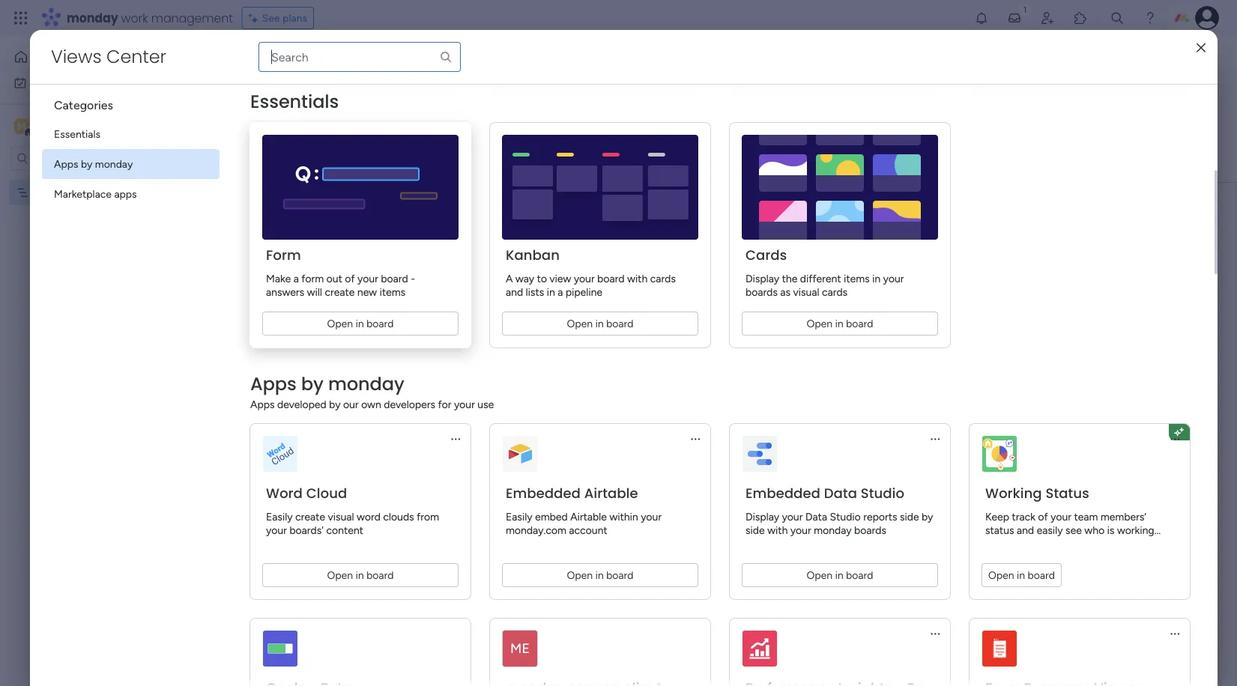 Task type: vqa. For each thing, say whether or not it's contained in the screenshot.
"feed?"
no



Task type: describe. For each thing, give the bounding box(es) containing it.
a inside kanban a way to view your board with cards and lists in a pipeline
[[558, 286, 563, 299]]

embed
[[535, 511, 568, 524]]

display inside embedded data studio display your data studio reports side by side with your monday boards
[[746, 511, 780, 524]]

link
[[1159, 94, 1175, 106]]

cards inside kanban a way to view your board with cards and lists in a pipeline
[[650, 272, 676, 285]]

my first board list box
[[0, 177, 191, 408]]

open in board button down account at the left of page
[[502, 564, 699, 588]]

workforms logo image
[[370, 88, 455, 112]]

apps for apps by monday apps developed by our own developers for your use
[[250, 372, 297, 397]]

0 vertical spatial airtable
[[585, 484, 638, 503]]

menu image for embedded data studio
[[930, 433, 942, 445]]

cards display the different items in your boards as visual cards
[[746, 246, 904, 299]]

by left our
[[329, 398, 341, 411]]

copy form link
[[1106, 94, 1175, 106]]

board down reports
[[846, 569, 874, 582]]

see
[[262, 12, 280, 24]]

with inside embedded data studio display your data studio reports side by side with your monday boards
[[768, 524, 788, 537]]

the
[[782, 272, 798, 285]]

account
[[569, 524, 608, 537]]

open in board for open in board button under where at the right of the page
[[989, 569, 1055, 582]]

embedded data studio display your data studio reports side by side with your monday boards
[[746, 484, 934, 537]]

way
[[516, 272, 535, 285]]

start
[[621, 306, 661, 332]]

your inside embedded airtable easily embed airtable within your monday.com account
[[641, 511, 662, 524]]

working
[[1118, 524, 1155, 537]]

open down account at the left of page
[[567, 569, 593, 582]]

edit
[[233, 94, 252, 106]]

john smith image
[[1196, 6, 1220, 30]]

1 vertical spatial data
[[806, 511, 828, 524]]

monday inside option
[[95, 158, 133, 171]]

apps
[[114, 188, 137, 201]]

developed
[[277, 398, 327, 411]]

apps by monday
[[54, 158, 133, 171]]

form inside form make a form out of your board - answers will create new items
[[302, 272, 324, 285]]

to
[[537, 272, 547, 285]]

in down blank
[[836, 317, 844, 330]]

keep
[[986, 511, 1010, 524]]

in down embedded data studio display your data studio reports side by side with your monday boards
[[836, 569, 844, 582]]

display inside cards display the different items in your boards as visual cards
[[746, 272, 780, 285]]

own
[[361, 398, 381, 411]]

edit form
[[233, 94, 277, 106]]

embedded for embedded airtable
[[506, 484, 581, 503]]

your inside cards display the different items in your boards as visual cards
[[884, 272, 904, 285]]

embedded for embedded data studio
[[746, 484, 821, 503]]

open in board for open in board button below pipeline
[[567, 317, 634, 330]]

Search for a column type search field
[[259, 42, 461, 72]]

by right start
[[666, 306, 688, 332]]

of inside working status keep track of your team members' status and easily see who is working from where
[[1039, 511, 1048, 524]]

work for my
[[50, 76, 73, 89]]

use
[[478, 398, 494, 411]]

dapulse x slim image
[[1197, 43, 1206, 53]]

Search in workspace field
[[31, 150, 125, 167]]

reports
[[864, 511, 898, 524]]

blank
[[831, 282, 856, 295]]

your inside the apps by monday apps developed by our own developers for your use
[[454, 398, 475, 411]]

open in board for open in board button under content on the left bottom
[[327, 569, 394, 582]]

search everything image
[[1110, 10, 1125, 25]]

main workspace
[[34, 119, 123, 133]]

and for a
[[506, 286, 523, 299]]

by up developed
[[301, 372, 324, 397]]

1 image
[[1019, 1, 1032, 18]]

my inside field
[[232, 49, 257, 74]]

cards inside cards display the different items in your boards as visual cards
[[822, 286, 848, 299]]

form down blank
[[814, 306, 856, 332]]

1 vertical spatial studio
[[830, 511, 861, 524]]

building
[[693, 306, 765, 332]]

team
[[1075, 511, 1099, 524]]

open down out
[[327, 317, 353, 330]]

center
[[106, 44, 167, 69]]

with inside kanban a way to view your board with cards and lists in a pipeline
[[627, 272, 648, 285]]

pipeline
[[566, 286, 603, 299]]

track
[[1012, 511, 1036, 524]]

m
[[17, 120, 26, 133]]

within
[[610, 511, 638, 524]]

will
[[307, 286, 322, 299]]

make
[[266, 272, 291, 285]]

easily for embedded airtable
[[506, 511, 533, 524]]

open in board for open in board button underneath embedded data studio display your data studio reports side by side with your monday boards
[[807, 569, 874, 582]]

monday work management
[[67, 9, 233, 26]]

status
[[986, 524, 1015, 537]]

inbox image
[[1007, 10, 1022, 25]]

first inside my first board field
[[262, 49, 294, 74]]

form
[[266, 246, 301, 265]]

powered
[[301, 93, 348, 107]]

developers
[[384, 398, 436, 411]]

my work button
[[9, 71, 161, 95]]

working status keep track of your team members' status and easily see who is working from where
[[986, 484, 1155, 551]]

open in board button down where at the right of the page
[[982, 564, 1062, 588]]

cards
[[746, 246, 787, 265]]

board down new
[[367, 317, 394, 330]]

open in board for open in board button under new
[[327, 317, 394, 330]]

create inside form make a form out of your board - answers will create new items
[[325, 286, 355, 299]]

new
[[357, 286, 377, 299]]

by inside apps by monday option
[[81, 158, 92, 171]]

out
[[327, 272, 342, 285]]

easily
[[1037, 524, 1063, 537]]

categories
[[54, 98, 113, 112]]

boards inside cards display the different items in your boards as visual cards
[[746, 286, 778, 299]]

search image
[[439, 50, 453, 64]]

from inside word cloud easily create visual word clouds from your boards' content
[[417, 511, 439, 524]]

files
[[831, 234, 852, 247]]

kanban a way to view your board with cards and lists in a pipeline
[[506, 246, 676, 299]]

chart
[[831, 162, 857, 175]]

invite members image
[[1040, 10, 1055, 25]]

our
[[343, 398, 359, 411]]

let's start by building your form
[[579, 306, 856, 332]]

in down account at the left of page
[[596, 569, 604, 582]]

your inside word cloud easily create visual word clouds from your boards' content
[[266, 524, 287, 537]]

management
[[151, 9, 233, 26]]

home
[[34, 51, 63, 63]]

in inside kanban a way to view your board with cards and lists in a pipeline
[[547, 286, 555, 299]]

my first board inside field
[[232, 49, 351, 74]]

open down blank
[[807, 317, 833, 330]]

in down new
[[356, 317, 364, 330]]

see plans
[[262, 12, 307, 24]]

apps by monday option
[[42, 149, 220, 179]]

cloud
[[306, 484, 347, 503]]

gallery
[[854, 234, 887, 247]]

board
[[813, 88, 840, 101]]

word
[[357, 511, 381, 524]]

items inside form make a form out of your board - answers will create new items
[[380, 286, 406, 299]]

in down where at the right of the page
[[1017, 569, 1026, 582]]

who
[[1085, 524, 1105, 537]]

a inside form make a form out of your board - answers will create new items
[[294, 272, 299, 285]]

status
[[1046, 484, 1090, 503]]

monday inside embedded data studio display your data studio reports side by side with your monday boards
[[814, 524, 852, 537]]

powered by
[[301, 93, 364, 107]]

boards'
[[290, 524, 324, 537]]

1 horizontal spatial essentials
[[250, 89, 339, 114]]

main table
[[394, 54, 444, 66]]

apps by monday apps developed by our own developers for your use
[[250, 372, 494, 411]]

easily for word cloud
[[266, 511, 293, 524]]

edit form button
[[227, 88, 283, 112]]

open down where at the right of the page
[[989, 569, 1015, 582]]

essentials option
[[42, 119, 220, 149]]

copy form link button
[[1078, 88, 1181, 112]]

1 vertical spatial airtable
[[571, 511, 607, 524]]

form right edit
[[254, 94, 277, 106]]



Task type: locate. For each thing, give the bounding box(es) containing it.
files gallery
[[831, 234, 887, 247]]

1 vertical spatial with
[[768, 524, 788, 537]]

open in board button down new
[[262, 312, 459, 336]]

0 horizontal spatial embedded
[[506, 484, 581, 503]]

word
[[266, 484, 303, 503]]

as
[[781, 286, 791, 299]]

open in board down embedded data studio display your data studio reports side by side with your monday boards
[[807, 569, 874, 582]]

1 heading from the left
[[262, 679, 459, 687]]

a
[[506, 272, 513, 285]]

and down the a
[[506, 286, 523, 299]]

option
[[0, 179, 191, 182]]

1 horizontal spatial side
[[900, 511, 919, 524]]

from right clouds
[[417, 511, 439, 524]]

items right new
[[380, 286, 406, 299]]

0 vertical spatial data
[[824, 484, 858, 503]]

open
[[327, 317, 353, 330], [567, 317, 593, 330], [807, 317, 833, 330], [327, 569, 353, 582], [567, 569, 593, 582], [807, 569, 833, 582], [989, 569, 1015, 582]]

work
[[121, 9, 148, 26], [50, 76, 73, 89]]

a left pipeline
[[558, 286, 563, 299]]

copy
[[1106, 94, 1131, 106]]

1 vertical spatial create
[[295, 511, 325, 524]]

2 display from the top
[[746, 511, 780, 524]]

main for main table
[[394, 54, 416, 66]]

0 vertical spatial and
[[506, 286, 523, 299]]

board
[[298, 49, 351, 74], [74, 186, 101, 199], [381, 272, 408, 285], [598, 272, 625, 285], [367, 317, 394, 330], [607, 317, 634, 330], [846, 317, 874, 330], [367, 569, 394, 582], [607, 569, 634, 582], [846, 569, 874, 582], [1028, 569, 1055, 582]]

board inside form make a form out of your board - answers will create new items
[[381, 272, 408, 285]]

0 horizontal spatial kanban
[[506, 246, 560, 265]]

monday.com
[[506, 524, 567, 537]]

in inside cards display the different items in your boards as visual cards
[[873, 272, 881, 285]]

0 vertical spatial first
[[262, 49, 294, 74]]

visual
[[793, 286, 820, 299], [328, 511, 354, 524]]

0 horizontal spatial cards
[[650, 272, 676, 285]]

1 vertical spatial visual
[[328, 511, 354, 524]]

create
[[325, 286, 355, 299], [295, 511, 325, 524]]

create up the boards'
[[295, 511, 325, 524]]

1 vertical spatial main
[[34, 119, 61, 133]]

1 vertical spatial my
[[33, 76, 47, 89]]

kanban for kanban a way to view your board with cards and lists in a pipeline
[[506, 246, 560, 265]]

work inside button
[[50, 76, 73, 89]]

your inside working status keep track of your team members' status and easily see who is working from where
[[1051, 511, 1072, 524]]

1 horizontal spatial easily
[[506, 511, 533, 524]]

1 horizontal spatial of
[[1039, 511, 1048, 524]]

first down see plans button
[[262, 49, 294, 74]]

open in board button down content on the left bottom
[[262, 564, 459, 588]]

from down status
[[986, 538, 1008, 551]]

1 vertical spatial table
[[831, 114, 855, 127]]

marketplace
[[54, 188, 112, 201]]

my down home
[[33, 76, 47, 89]]

1 horizontal spatial views
[[843, 88, 871, 101]]

by
[[351, 93, 364, 107], [81, 158, 92, 171], [666, 306, 688, 332], [301, 372, 324, 397], [329, 398, 341, 411], [922, 511, 934, 524]]

1 vertical spatial of
[[1039, 511, 1048, 524]]

1 vertical spatial my first board
[[35, 186, 101, 199]]

1 vertical spatial items
[[380, 286, 406, 299]]

select product image
[[13, 10, 28, 25]]

form
[[1134, 94, 1156, 106], [254, 94, 277, 106], [302, 272, 324, 285], [814, 306, 856, 332]]

work down home
[[50, 76, 73, 89]]

1 horizontal spatial first
[[262, 49, 294, 74]]

board down the word
[[367, 569, 394, 582]]

open down pipeline
[[567, 317, 593, 330]]

0 horizontal spatial and
[[506, 286, 523, 299]]

apps up 'marketplace'
[[54, 158, 78, 171]]

items right the different
[[844, 272, 870, 285]]

open in board button down embedded data studio display your data studio reports side by side with your monday boards
[[742, 564, 939, 588]]

my first board down search in workspace field
[[35, 186, 101, 199]]

of up easily
[[1039, 511, 1048, 524]]

your
[[358, 272, 378, 285], [574, 272, 595, 285], [884, 272, 904, 285], [770, 306, 809, 332], [454, 398, 475, 411], [641, 511, 662, 524], [782, 511, 803, 524], [1051, 511, 1072, 524], [266, 524, 287, 537], [791, 524, 812, 537]]

heading
[[262, 679, 459, 687], [502, 679, 699, 687], [742, 679, 939, 687], [982, 679, 1178, 687]]

me
[[510, 641, 530, 657]]

2 vertical spatial my
[[35, 186, 50, 199]]

0 vertical spatial essentials
[[250, 89, 339, 114]]

1 vertical spatial work
[[50, 76, 73, 89]]

my inside button
[[33, 76, 47, 89]]

0 vertical spatial display
[[746, 272, 780, 285]]

0 horizontal spatial with
[[627, 272, 648, 285]]

1 horizontal spatial work
[[121, 9, 148, 26]]

0 horizontal spatial a
[[294, 272, 299, 285]]

1 horizontal spatial cards
[[822, 286, 848, 299]]

0 vertical spatial main
[[394, 54, 416, 66]]

boards inside embedded data studio display your data studio reports side by side with your monday boards
[[855, 524, 887, 537]]

blank view
[[831, 282, 880, 295]]

calendar
[[831, 186, 872, 199]]

view right blank
[[858, 282, 880, 295]]

cards down the different
[[822, 286, 848, 299]]

my work
[[33, 76, 73, 89]]

board down account at the left of page
[[607, 569, 634, 582]]

0 vertical spatial views
[[51, 44, 102, 69]]

1 horizontal spatial kanban
[[831, 210, 865, 223]]

by up 'marketplace'
[[81, 158, 92, 171]]

kanban for kanban
[[831, 210, 865, 223]]

essentials inside option
[[54, 128, 100, 141]]

boards down reports
[[855, 524, 887, 537]]

airtable up account at the left of page
[[571, 511, 607, 524]]

0 horizontal spatial main
[[34, 119, 61, 133]]

by right reports
[[922, 511, 934, 524]]

1 horizontal spatial view
[[858, 282, 880, 295]]

1 horizontal spatial from
[[986, 538, 1008, 551]]

1 vertical spatial views
[[843, 88, 871, 101]]

main table button
[[370, 48, 455, 72]]

1 horizontal spatial boards
[[855, 524, 887, 537]]

0 vertical spatial side
[[900, 511, 919, 524]]

apps inside option
[[54, 158, 78, 171]]

board up pipeline
[[598, 272, 625, 285]]

view right to
[[550, 272, 571, 285]]

my up edit
[[232, 49, 257, 74]]

1 vertical spatial first
[[52, 186, 71, 199]]

table up workforms logo
[[419, 54, 444, 66]]

My first board field
[[228, 49, 355, 74]]

board down where at the right of the page
[[1028, 569, 1055, 582]]

essentials down my first board field
[[250, 89, 339, 114]]

1 horizontal spatial and
[[1017, 524, 1035, 537]]

easily down word
[[266, 511, 293, 524]]

1 embedded from the left
[[506, 484, 581, 503]]

where
[[1011, 538, 1040, 551]]

0 vertical spatial kanban
[[831, 210, 865, 223]]

0 horizontal spatial table
[[419, 54, 444, 66]]

my first board down plans
[[232, 49, 351, 74]]

0 vertical spatial table
[[419, 54, 444, 66]]

visual inside word cloud easily create visual word clouds from your boards' content
[[328, 511, 354, 524]]

marketplace apps
[[54, 188, 137, 201]]

different
[[800, 272, 842, 285]]

1 display from the top
[[746, 272, 780, 285]]

open down embedded data studio display your data studio reports side by side with your monday boards
[[807, 569, 833, 582]]

open in board down pipeline
[[567, 317, 634, 330]]

and for status
[[1017, 524, 1035, 537]]

my left 'marketplace'
[[35, 186, 50, 199]]

see
[[1066, 524, 1082, 537]]

content
[[326, 524, 364, 537]]

open in board for open in board button below blank
[[807, 317, 874, 330]]

form up will
[[302, 272, 324, 285]]

open down content on the left bottom
[[327, 569, 353, 582]]

your inside kanban a way to view your board with cards and lists in a pipeline
[[574, 272, 595, 285]]

board down kanban a way to view your board with cards and lists in a pipeline
[[607, 317, 634, 330]]

first down search in workspace field
[[52, 186, 71, 199]]

1 vertical spatial display
[[746, 511, 780, 524]]

from
[[417, 511, 439, 524], [986, 538, 1008, 551]]

display
[[746, 272, 780, 285], [746, 511, 780, 524]]

2 menu image from the left
[[930, 433, 942, 445]]

in right lists
[[547, 286, 555, 299]]

1 vertical spatial a
[[558, 286, 563, 299]]

of right out
[[345, 272, 355, 285]]

-
[[411, 272, 415, 285]]

menu image for word cloud
[[450, 433, 462, 445]]

workspace image
[[14, 118, 29, 135]]

1 vertical spatial kanban
[[506, 246, 560, 265]]

1 horizontal spatial table
[[831, 114, 855, 127]]

1 vertical spatial essentials
[[54, 128, 100, 141]]

0 horizontal spatial easily
[[266, 511, 293, 524]]

0 vertical spatial with
[[627, 272, 648, 285]]

essentials
[[250, 89, 339, 114], [54, 128, 100, 141]]

board left the -
[[381, 272, 408, 285]]

in down pipeline
[[596, 317, 604, 330]]

open in board button down blank
[[742, 312, 939, 336]]

2 heading from the left
[[502, 679, 699, 687]]

open in board button down pipeline
[[502, 312, 699, 336]]

studio left reports
[[830, 511, 861, 524]]

1 vertical spatial side
[[746, 524, 765, 537]]

0 vertical spatial cards
[[650, 272, 676, 285]]

kanban down calendar
[[831, 210, 865, 223]]

1 horizontal spatial visual
[[793, 286, 820, 299]]

work for monday
[[121, 9, 148, 26]]

main inside the main table button
[[394, 54, 416, 66]]

1 horizontal spatial a
[[558, 286, 563, 299]]

menu image
[[450, 433, 462, 445], [930, 433, 942, 445]]

0 horizontal spatial view
[[550, 272, 571, 285]]

airtable up within
[[585, 484, 638, 503]]

boards left as
[[746, 286, 778, 299]]

plans
[[283, 12, 307, 24]]

and
[[506, 286, 523, 299], [1017, 524, 1035, 537]]

word cloud easily create visual word clouds from your boards' content
[[266, 484, 439, 537]]

main for main workspace
[[34, 119, 61, 133]]

visual inside cards display the different items in your boards as visual cards
[[793, 286, 820, 299]]

1 horizontal spatial embedded
[[746, 484, 821, 503]]

0 vertical spatial my first board
[[232, 49, 351, 74]]

form make a form out of your board - answers will create new items
[[266, 246, 415, 299]]

0 horizontal spatial side
[[746, 524, 765, 537]]

0 horizontal spatial first
[[52, 186, 71, 199]]

open in board down where at the right of the page
[[989, 569, 1055, 582]]

0 horizontal spatial work
[[50, 76, 73, 89]]

with
[[627, 272, 648, 285], [768, 524, 788, 537]]

2 vertical spatial apps
[[250, 398, 275, 411]]

categories list box
[[42, 85, 232, 209]]

3 heading from the left
[[742, 679, 939, 687]]

and inside working status keep track of your team members' status and easily see who is working from where
[[1017, 524, 1035, 537]]

notifications image
[[975, 10, 990, 25]]

1 horizontal spatial items
[[844, 272, 870, 285]]

easily inside embedded airtable easily embed airtable within your monday.com account
[[506, 511, 533, 524]]

open in board down blank
[[807, 317, 874, 330]]

table up gantt
[[831, 114, 855, 127]]

0 horizontal spatial views
[[51, 44, 102, 69]]

monday inside the apps by monday apps developed by our own developers for your use
[[328, 372, 405, 397]]

1 horizontal spatial with
[[768, 524, 788, 537]]

None search field
[[259, 42, 461, 72]]

first inside my first board list box
[[52, 186, 71, 199]]

embedded inside embedded airtable easily embed airtable within your monday.com account
[[506, 484, 581, 503]]

cards up start
[[650, 272, 676, 285]]

1 horizontal spatial menu image
[[930, 433, 942, 445]]

items inside cards display the different items in your boards as visual cards
[[844, 272, 870, 285]]

table inside button
[[419, 54, 444, 66]]

let's
[[579, 306, 616, 332]]

1 vertical spatial cards
[[822, 286, 848, 299]]

by inside embedded data studio display your data studio reports side by side with your monday boards
[[922, 511, 934, 524]]

0 vertical spatial apps
[[54, 158, 78, 171]]

1 vertical spatial boards
[[855, 524, 887, 537]]

kanban up way
[[506, 246, 560, 265]]

a
[[294, 272, 299, 285], [558, 286, 563, 299]]

marketplace apps option
[[42, 179, 220, 209]]

open in board down content on the left bottom
[[327, 569, 394, 582]]

members'
[[1101, 511, 1147, 524]]

0 vertical spatial create
[[325, 286, 355, 299]]

table
[[419, 54, 444, 66], [831, 114, 855, 127]]

views center
[[51, 44, 167, 69]]

main right workspace image
[[34, 119, 61, 133]]

1 menu image from the left
[[450, 433, 462, 445]]

main up workforms logo
[[394, 54, 416, 66]]

0 horizontal spatial items
[[380, 286, 406, 299]]

for
[[438, 398, 452, 411]]

open in board for open in board button underneath account at the left of page
[[567, 569, 634, 582]]

board inside list box
[[74, 186, 101, 199]]

my inside list box
[[35, 186, 50, 199]]

menu image
[[690, 433, 702, 445], [1169, 433, 1181, 445], [930, 628, 942, 640], [1169, 628, 1181, 640]]

4 heading from the left
[[982, 679, 1178, 687]]

0 horizontal spatial my first board
[[35, 186, 101, 199]]

apps up developed
[[250, 372, 297, 397]]

and up where at the right of the page
[[1017, 524, 1035, 537]]

easily
[[266, 511, 293, 524], [506, 511, 533, 524]]

form left link
[[1134, 94, 1156, 106]]

apps for apps by monday
[[54, 158, 78, 171]]

1 vertical spatial and
[[1017, 524, 1035, 537]]

0 vertical spatial items
[[844, 272, 870, 285]]

first
[[262, 49, 294, 74], [52, 186, 71, 199]]

in right blank
[[873, 272, 881, 285]]

open in board button
[[262, 312, 459, 336], [502, 312, 699, 336], [742, 312, 939, 336], [262, 564, 459, 588], [502, 564, 699, 588], [742, 564, 939, 588], [982, 564, 1062, 588]]

view
[[550, 272, 571, 285], [858, 282, 880, 295]]

0 horizontal spatial essentials
[[54, 128, 100, 141]]

workspace
[[64, 119, 123, 133]]

0 horizontal spatial menu image
[[450, 433, 462, 445]]

a up answers
[[294, 272, 299, 285]]

board down the blank view
[[846, 317, 874, 330]]

0 horizontal spatial of
[[345, 272, 355, 285]]

is
[[1108, 524, 1115, 537]]

your inside form make a form out of your board - answers will create new items
[[358, 272, 378, 285]]

0 vertical spatial boards
[[746, 286, 778, 299]]

apps left developed
[[250, 398, 275, 411]]

board down the apps by monday
[[74, 186, 101, 199]]

board views
[[813, 88, 871, 101]]

lists
[[526, 286, 544, 299]]

1 easily from the left
[[266, 511, 293, 524]]

easily inside word cloud easily create visual word clouds from your boards' content
[[266, 511, 293, 524]]

board up powered in the top left of the page
[[298, 49, 351, 74]]

0 vertical spatial of
[[345, 272, 355, 285]]

working
[[986, 484, 1043, 503]]

board inside kanban a way to view your board with cards and lists in a pipeline
[[598, 272, 625, 285]]

create down out
[[325, 286, 355, 299]]

1 vertical spatial apps
[[250, 372, 297, 397]]

1 vertical spatial from
[[986, 538, 1008, 551]]

open in board down new
[[327, 317, 394, 330]]

home button
[[9, 45, 161, 69]]

board inside field
[[298, 49, 351, 74]]

1 horizontal spatial main
[[394, 54, 416, 66]]

my first board inside list box
[[35, 186, 101, 199]]

of inside form make a form out of your board - answers will create new items
[[345, 272, 355, 285]]

0 vertical spatial work
[[121, 9, 148, 26]]

1 horizontal spatial my first board
[[232, 49, 351, 74]]

work up center
[[121, 9, 148, 26]]

and inside kanban a way to view your board with cards and lists in a pipeline
[[506, 286, 523, 299]]

in down content on the left bottom
[[356, 569, 364, 582]]

categories heading
[[42, 85, 220, 119]]

0 vertical spatial my
[[232, 49, 257, 74]]

views up my work button
[[51, 44, 102, 69]]

essentials up search in workspace field
[[54, 128, 100, 141]]

embedded airtable easily embed airtable within your monday.com account
[[506, 484, 662, 537]]

main inside workspace selection 'element'
[[34, 119, 61, 133]]

easily up monday.com
[[506, 511, 533, 524]]

answers
[[266, 286, 304, 299]]

airtable
[[585, 484, 638, 503], [571, 511, 607, 524]]

clouds
[[383, 511, 414, 524]]

monday
[[67, 9, 118, 26], [95, 158, 133, 171], [328, 372, 405, 397], [814, 524, 852, 537]]

0 horizontal spatial from
[[417, 511, 439, 524]]

side
[[900, 511, 919, 524], [746, 524, 765, 537]]

in
[[873, 272, 881, 285], [547, 286, 555, 299], [356, 317, 364, 330], [596, 317, 604, 330], [836, 317, 844, 330], [356, 569, 364, 582], [596, 569, 604, 582], [836, 569, 844, 582], [1017, 569, 1026, 582]]

open in board down account at the left of page
[[567, 569, 634, 582]]

2 easily from the left
[[506, 511, 533, 524]]

create inside word cloud easily create visual word clouds from your boards' content
[[295, 511, 325, 524]]

studio up reports
[[861, 484, 905, 503]]

gantt
[[831, 138, 858, 151]]

view inside kanban a way to view your board with cards and lists in a pipeline
[[550, 272, 571, 285]]

from inside working status keep track of your team members' status and easily see who is working from where
[[986, 538, 1008, 551]]

visual down the different
[[793, 286, 820, 299]]

0 horizontal spatial visual
[[328, 511, 354, 524]]

visual up content on the left bottom
[[328, 511, 354, 524]]

see plans button
[[242, 7, 314, 29]]

workspace selection element
[[14, 117, 125, 137]]

views right board
[[843, 88, 871, 101]]

apps image
[[1073, 10, 1088, 25]]

help image
[[1143, 10, 1158, 25]]

open in board
[[327, 317, 394, 330], [567, 317, 634, 330], [807, 317, 874, 330], [327, 569, 394, 582], [567, 569, 634, 582], [807, 569, 874, 582], [989, 569, 1055, 582]]

0 horizontal spatial boards
[[746, 286, 778, 299]]

0 vertical spatial from
[[417, 511, 439, 524]]

0 vertical spatial visual
[[793, 286, 820, 299]]

by right powered in the top left of the page
[[351, 93, 364, 107]]

2 embedded from the left
[[746, 484, 821, 503]]

0 vertical spatial a
[[294, 272, 299, 285]]

boards
[[746, 286, 778, 299], [855, 524, 887, 537]]

embedded inside embedded data studio display your data studio reports side by side with your monday boards
[[746, 484, 821, 503]]

kanban inside kanban a way to view your board with cards and lists in a pipeline
[[506, 246, 560, 265]]

embedded
[[506, 484, 581, 503], [746, 484, 821, 503]]

0 vertical spatial studio
[[861, 484, 905, 503]]

my
[[232, 49, 257, 74], [33, 76, 47, 89], [35, 186, 50, 199]]



